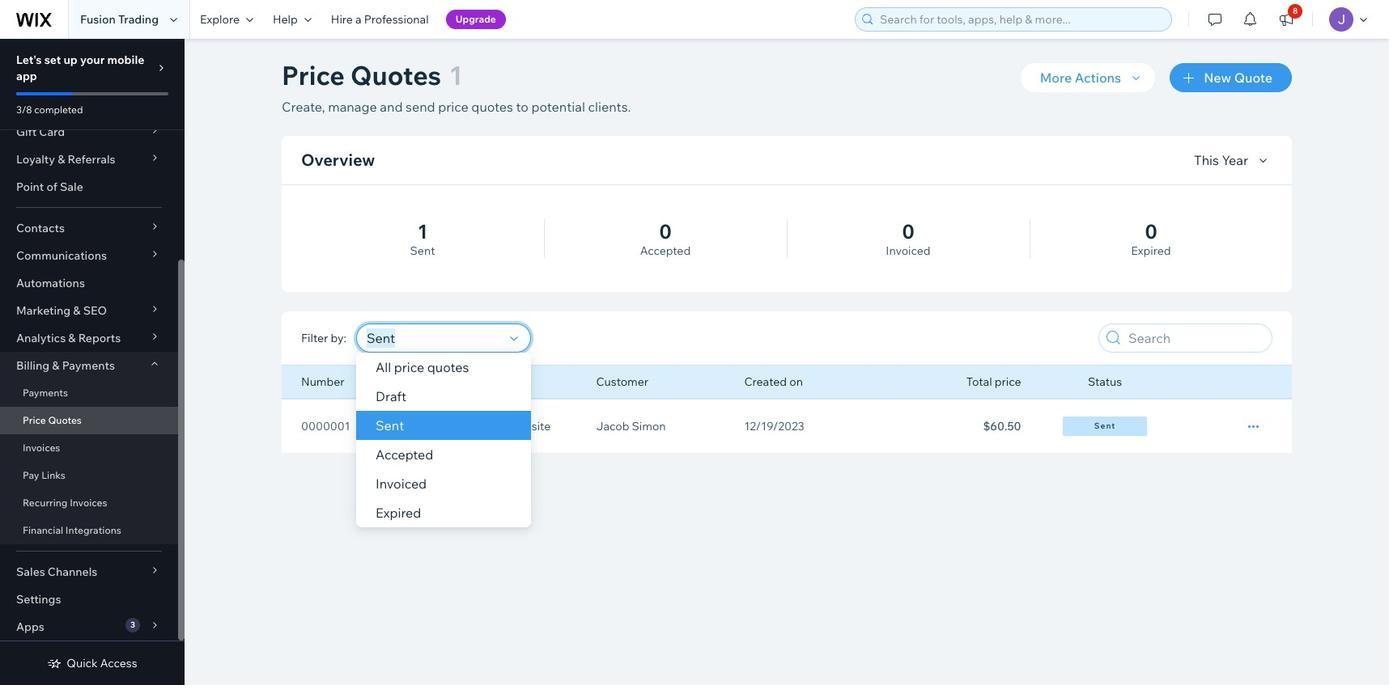 Task type: vqa. For each thing, say whether or not it's contained in the screenshot.
Sent to the left
yes



Task type: describe. For each thing, give the bounding box(es) containing it.
1 vertical spatial payments
[[23, 387, 68, 399]]

redesign customer website
[[404, 419, 551, 434]]

12/19/2023
[[745, 419, 805, 434]]

1 horizontal spatial sent
[[410, 244, 435, 258]]

new quote
[[1204, 70, 1273, 86]]

set
[[44, 53, 61, 67]]

quick access
[[67, 657, 137, 671]]

& for loyalty
[[58, 152, 65, 167]]

invoices link
[[0, 435, 178, 462]]

actions
[[1075, 70, 1122, 86]]

& for marketing
[[73, 304, 81, 318]]

more actions
[[1040, 70, 1122, 86]]

point of sale link
[[0, 173, 178, 201]]

new
[[1204, 70, 1232, 86]]

0 for 0 expired
[[1145, 219, 1158, 244]]

contacts button
[[0, 215, 178, 242]]

0 vertical spatial accepted
[[640, 244, 691, 258]]

manage
[[328, 99, 377, 115]]

created on
[[745, 375, 803, 390]]

trading
[[118, 12, 159, 27]]

more actions button
[[1021, 63, 1156, 92]]

new quote button
[[1170, 63, 1292, 92]]

price for price quotes
[[23, 415, 46, 427]]

send
[[406, 99, 435, 115]]

analytics & reports button
[[0, 325, 178, 352]]

total
[[967, 375, 993, 390]]

loyalty & referrals
[[16, 152, 115, 167]]

0000001
[[301, 419, 350, 434]]

0 accepted
[[640, 219, 691, 258]]

marketing
[[16, 304, 71, 318]]

all
[[376, 360, 391, 376]]

pay links
[[23, 470, 65, 482]]

filter
[[301, 331, 328, 346]]

title
[[404, 375, 428, 390]]

filter by:
[[301, 331, 347, 346]]

1 vertical spatial invoiced
[[376, 476, 427, 492]]

price for total price
[[995, 375, 1022, 390]]

billing & payments
[[16, 359, 115, 373]]

hire a professional
[[331, 12, 429, 27]]

created
[[745, 375, 787, 390]]

status
[[1088, 375, 1123, 390]]

jacob simon
[[596, 419, 666, 434]]

explore
[[200, 12, 240, 27]]

marketing & seo button
[[0, 297, 178, 325]]

0 vertical spatial invoices
[[23, 442, 60, 454]]

price quotes link
[[0, 407, 178, 435]]

list box containing all price quotes
[[356, 353, 531, 528]]

total price
[[967, 375, 1022, 390]]

recurring invoices link
[[0, 490, 178, 517]]

by:
[[331, 331, 347, 346]]

upgrade button
[[446, 10, 506, 29]]

invoices inside 'link'
[[70, 497, 107, 509]]

this year button
[[1195, 151, 1273, 170]]

sales
[[16, 565, 45, 580]]

fusion trading
[[80, 12, 159, 27]]

draft
[[376, 389, 407, 405]]

create,
[[282, 99, 325, 115]]

quick access button
[[47, 657, 137, 671]]

overview
[[301, 150, 375, 170]]

quick
[[67, 657, 98, 671]]

contacts
[[16, 221, 65, 236]]

channels
[[48, 565, 97, 580]]

sent inside sent option
[[376, 418, 404, 434]]

0 for 0 invoiced
[[902, 219, 915, 244]]

professional
[[364, 12, 429, 27]]

pay
[[23, 470, 39, 482]]

1 vertical spatial quotes
[[427, 360, 469, 376]]

billing & payments button
[[0, 352, 178, 380]]

clients.
[[588, 99, 631, 115]]

financial integrations link
[[0, 517, 178, 545]]

accepted inside list box
[[376, 447, 433, 463]]

card
[[39, 125, 65, 139]]

quotes for price quotes
[[48, 415, 82, 427]]

point of sale
[[16, 180, 83, 194]]

billing
[[16, 359, 50, 373]]

this
[[1195, 152, 1220, 168]]

access
[[100, 657, 137, 671]]

automations link
[[0, 270, 178, 297]]

marketing & seo
[[16, 304, 107, 318]]

recurring invoices
[[23, 497, 107, 509]]

settings
[[16, 593, 61, 607]]

app
[[16, 69, 37, 83]]

0 invoiced
[[886, 219, 931, 258]]

payments inside 'dropdown button'
[[62, 359, 115, 373]]

8
[[1293, 6, 1298, 16]]

loyalty
[[16, 152, 55, 167]]



Task type: locate. For each thing, give the bounding box(es) containing it.
1 horizontal spatial price
[[438, 99, 469, 115]]

& inside popup button
[[73, 304, 81, 318]]

expired
[[1132, 244, 1172, 258], [376, 505, 421, 522]]

price inside price quotes 1 create, manage and send price quotes to potential clients.
[[282, 59, 345, 92]]

upgrade
[[456, 13, 496, 25]]

1 inside 1 sent
[[418, 219, 428, 244]]

1 horizontal spatial invoices
[[70, 497, 107, 509]]

0 horizontal spatial 1
[[418, 219, 428, 244]]

pay links link
[[0, 462, 178, 490]]

completed
[[34, 104, 83, 116]]

payments up price quotes
[[23, 387, 68, 399]]

1 vertical spatial quotes
[[48, 415, 82, 427]]

simon
[[632, 419, 666, 434]]

payments link
[[0, 380, 178, 407]]

invoices down pay links link
[[70, 497, 107, 509]]

1 horizontal spatial quotes
[[472, 99, 513, 115]]

& inside 'dropdown button'
[[52, 359, 60, 373]]

1 sent
[[410, 219, 435, 258]]

invoices
[[23, 442, 60, 454], [70, 497, 107, 509]]

0 vertical spatial price
[[282, 59, 345, 92]]

customer
[[596, 375, 649, 390]]

automations
[[16, 276, 85, 291]]

potential
[[532, 99, 585, 115]]

price for all price quotes
[[394, 360, 424, 376]]

& right loyalty at the left of the page
[[58, 152, 65, 167]]

recurring
[[23, 497, 68, 509]]

0 horizontal spatial expired
[[376, 505, 421, 522]]

1 0 from the left
[[659, 219, 672, 244]]

year
[[1222, 152, 1249, 168]]

quotes
[[472, 99, 513, 115], [427, 360, 469, 376]]

1 horizontal spatial invoiced
[[886, 244, 931, 258]]

referrals
[[68, 152, 115, 167]]

0 vertical spatial 1
[[449, 59, 463, 92]]

1 horizontal spatial 0
[[902, 219, 915, 244]]

price inside sidebar element
[[23, 415, 46, 427]]

0 horizontal spatial invoiced
[[376, 476, 427, 492]]

1 horizontal spatial expired
[[1132, 244, 1172, 258]]

quotes for price quotes 1 create, manage and send price quotes to potential clients.
[[351, 59, 441, 92]]

0
[[659, 219, 672, 244], [902, 219, 915, 244], [1145, 219, 1158, 244]]

price inside price quotes 1 create, manage and send price quotes to potential clients.
[[438, 99, 469, 115]]

invoices up pay links
[[23, 442, 60, 454]]

redesign
[[404, 419, 454, 434]]

quotes up sent option
[[427, 360, 469, 376]]

quotes inside price quotes 1 create, manage and send price quotes to potential clients.
[[472, 99, 513, 115]]

0 vertical spatial payments
[[62, 359, 115, 373]]

a
[[356, 12, 362, 27]]

Search field
[[1124, 325, 1267, 352]]

price right total at bottom
[[995, 375, 1022, 390]]

0 inside 0 invoiced
[[902, 219, 915, 244]]

&
[[58, 152, 65, 167], [73, 304, 81, 318], [68, 331, 76, 346], [52, 359, 60, 373]]

help button
[[263, 0, 321, 39]]

1 vertical spatial 1
[[418, 219, 428, 244]]

quotes inside price quotes 1 create, manage and send price quotes to potential clients.
[[351, 59, 441, 92]]

& for analytics
[[68, 331, 76, 346]]

1 horizontal spatial price
[[282, 59, 345, 92]]

communications
[[16, 249, 107, 263]]

accepted
[[640, 244, 691, 258], [376, 447, 433, 463]]

price right all
[[394, 360, 424, 376]]

gift
[[16, 125, 37, 139]]

gift card
[[16, 125, 65, 139]]

Search for tools, apps, help & more... field
[[875, 8, 1167, 31]]

0 horizontal spatial price
[[394, 360, 424, 376]]

quotes inside sidebar element
[[48, 415, 82, 427]]

price right send
[[438, 99, 469, 115]]

1 vertical spatial expired
[[376, 505, 421, 522]]

& for billing
[[52, 359, 60, 373]]

quotes up and
[[351, 59, 441, 92]]

sale
[[60, 180, 83, 194]]

analytics
[[16, 331, 66, 346]]

number
[[301, 375, 345, 390]]

price
[[282, 59, 345, 92], [23, 415, 46, 427]]

& right billing
[[52, 359, 60, 373]]

up
[[64, 53, 78, 67]]

0 vertical spatial invoiced
[[886, 244, 931, 258]]

analytics & reports
[[16, 331, 121, 346]]

0 vertical spatial expired
[[1132, 244, 1172, 258]]

customer
[[457, 419, 507, 434]]

quote
[[1235, 70, 1273, 86]]

0 horizontal spatial invoices
[[23, 442, 60, 454]]

list box
[[356, 353, 531, 528]]

payments
[[62, 359, 115, 373], [23, 387, 68, 399]]

2 0 from the left
[[902, 219, 915, 244]]

0 vertical spatial quotes
[[351, 59, 441, 92]]

gift card button
[[0, 118, 178, 146]]

3 0 from the left
[[1145, 219, 1158, 244]]

website
[[509, 419, 551, 434]]

3/8
[[16, 104, 32, 116]]

help
[[273, 12, 298, 27]]

1 horizontal spatial quotes
[[351, 59, 441, 92]]

None field
[[362, 325, 505, 352]]

seo
[[83, 304, 107, 318]]

0 horizontal spatial sent
[[376, 418, 404, 434]]

3
[[130, 620, 135, 631]]

0 horizontal spatial quotes
[[48, 415, 82, 427]]

hire a professional link
[[321, 0, 439, 39]]

to
[[516, 99, 529, 115]]

0 expired
[[1132, 219, 1172, 258]]

0 for 0 accepted
[[659, 219, 672, 244]]

price up create,
[[282, 59, 345, 92]]

sales channels button
[[0, 559, 178, 586]]

price
[[438, 99, 469, 115], [394, 360, 424, 376], [995, 375, 1022, 390]]

loyalty & referrals button
[[0, 146, 178, 173]]

payments up payments link
[[62, 359, 115, 373]]

links
[[41, 470, 65, 482]]

financial integrations
[[23, 525, 121, 537]]

let's set up your mobile app
[[16, 53, 144, 83]]

apps
[[16, 620, 44, 635]]

& left seo
[[73, 304, 81, 318]]

all price quotes
[[376, 360, 469, 376]]

0 horizontal spatial 0
[[659, 219, 672, 244]]

your
[[80, 53, 105, 67]]

0 horizontal spatial price
[[23, 415, 46, 427]]

hire
[[331, 12, 353, 27]]

0 inside 0 accepted
[[659, 219, 672, 244]]

1 vertical spatial invoices
[[70, 497, 107, 509]]

0 vertical spatial quotes
[[472, 99, 513, 115]]

sent option
[[356, 411, 531, 441]]

0 inside 0 expired
[[1145, 219, 1158, 244]]

0 horizontal spatial quotes
[[427, 360, 469, 376]]

1 inside price quotes 1 create, manage and send price quotes to potential clients.
[[449, 59, 463, 92]]

2 horizontal spatial 0
[[1145, 219, 1158, 244]]

1 horizontal spatial accepted
[[640, 244, 691, 258]]

quotes down payments link
[[48, 415, 82, 427]]

& left the reports
[[68, 331, 76, 346]]

sidebar element
[[0, 0, 185, 686]]

sales channels
[[16, 565, 97, 580]]

let's
[[16, 53, 42, 67]]

2 horizontal spatial price
[[995, 375, 1022, 390]]

1 horizontal spatial 1
[[449, 59, 463, 92]]

2 horizontal spatial sent
[[1095, 421, 1116, 432]]

quotes left to
[[472, 99, 513, 115]]

0 horizontal spatial accepted
[[376, 447, 433, 463]]

1 vertical spatial accepted
[[376, 447, 433, 463]]

1 vertical spatial price
[[23, 415, 46, 427]]

point
[[16, 180, 44, 194]]

this year
[[1195, 152, 1249, 168]]

more
[[1040, 70, 1072, 86]]

communications button
[[0, 242, 178, 270]]

price for price quotes 1 create, manage and send price quotes to potential clients.
[[282, 59, 345, 92]]

$60.50
[[984, 419, 1022, 434]]

mobile
[[107, 53, 144, 67]]

reports
[[78, 331, 121, 346]]

fusion
[[80, 12, 116, 27]]

price down billing
[[23, 415, 46, 427]]



